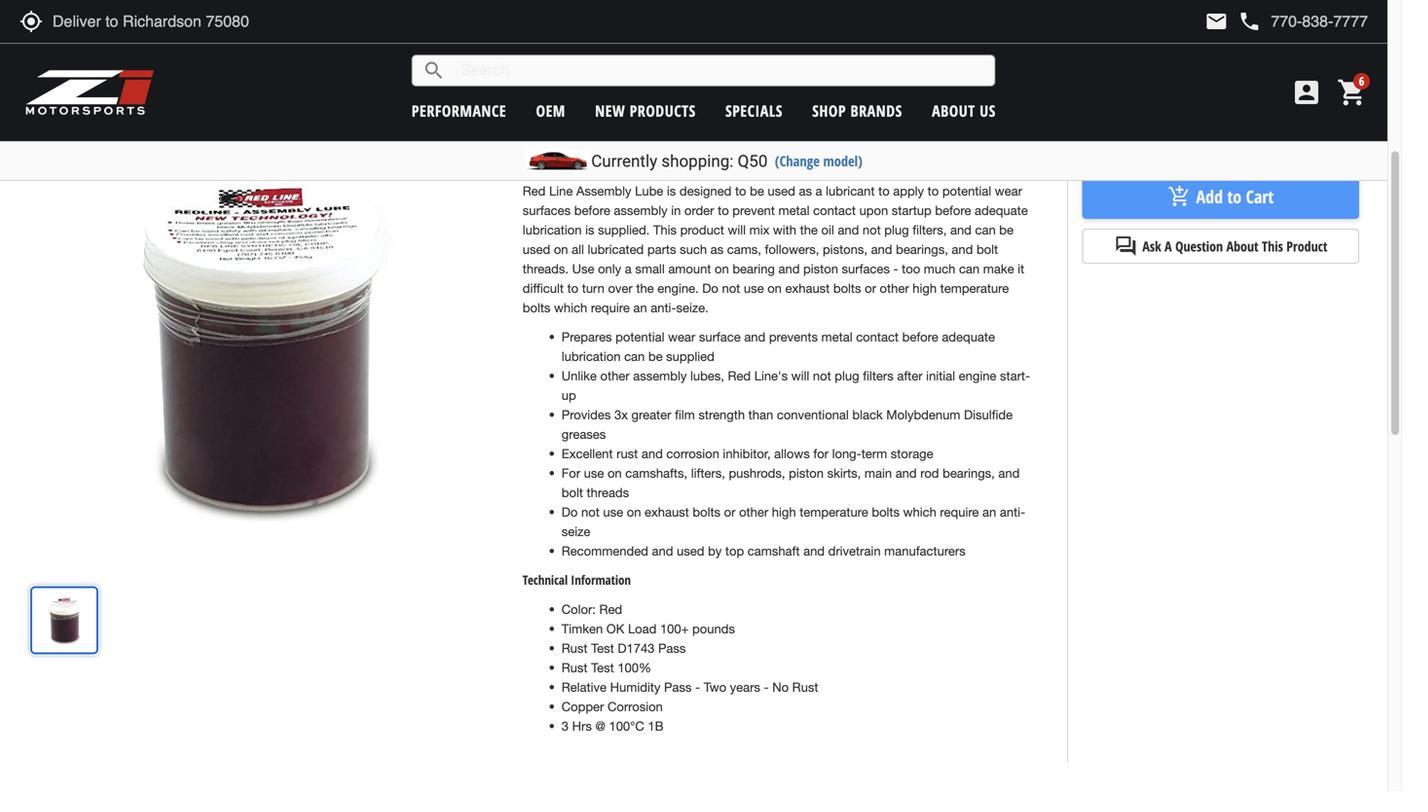 Task type: locate. For each thing, give the bounding box(es) containing it.
1 vertical spatial which
[[903, 505, 937, 520]]

assembly down lube at the left of the page
[[614, 203, 668, 218]]

0 horizontal spatial is
[[585, 222, 595, 237]]

lubricated
[[588, 242, 644, 257]]

contact up filters
[[856, 329, 899, 345]]

strength
[[699, 407, 745, 422]]

be inside 'prepares potential wear surface and prevents metal contact before adequate lubrication can be supplied unlike other assembly lubes, red line's will not plug filters after initial engine start- up provides 3x greater film strength than conventional black molybdenum disulfide greases excellent rust and corrosion inhibitor, allows for long-term storage for use on camshafts, lifters, pushrods, piston skirts, main and rod bearings, and bolt threads do not use on exhaust bolts or other high temperature bolts which require an anti- seize recommended and used by top camshaft and drivetrain manufacturers'
[[649, 349, 663, 364]]

designed
[[680, 183, 732, 198]]

years
[[730, 680, 761, 695]]

lubrication down prepares
[[562, 349, 621, 364]]

cart
[[1246, 185, 1274, 209]]

1 horizontal spatial is
[[667, 183, 676, 198]]

1 vertical spatial test
[[591, 661, 614, 676]]

will up cams,
[[728, 222, 746, 237]]

all
[[572, 242, 584, 257]]

1 vertical spatial metal
[[822, 329, 853, 345]]

temperature down 'skirts,'
[[800, 505, 869, 520]]

bolt down for
[[562, 485, 583, 500]]

start-
[[1000, 368, 1031, 384]]

will
[[728, 222, 746, 237], [792, 368, 810, 384]]

exhaust inside red line assembly lube is designed to be used as a lubricant to apply to potential wear surfaces before assembly in order to prevent metal contact upon startup before adequate lubrication is supplied. this product will mix with the oil and not plug filters, and can be used on all lubricated parts such as cams, followers, pistons, and bearings, and bolt threads. use only a small amount on bearing and piston surfaces - too much can make it difficult to turn over the engine. do not use on exhaust bolts or other high temperature bolts which require an anti-seize.
[[785, 281, 830, 296]]

pass down 100+
[[658, 641, 686, 656]]

parts
[[648, 242, 676, 257]]

2 vertical spatial use
[[603, 505, 623, 520]]

1 horizontal spatial do
[[702, 281, 719, 296]]

-
[[894, 261, 899, 276], [695, 680, 700, 695], [764, 680, 769, 695]]

shop brands link
[[812, 100, 903, 121]]

1 horizontal spatial be
[[750, 183, 764, 198]]

seize.
[[676, 300, 709, 315]]

1 horizontal spatial exhaust
[[785, 281, 830, 296]]

1 vertical spatial temperature
[[800, 505, 869, 520]]

red up ok
[[599, 602, 622, 617]]

0 vertical spatial rust
[[562, 641, 588, 656]]

which down turn at the top of the page
[[554, 300, 588, 315]]

a right only
[[625, 261, 632, 276]]

temperature down make
[[941, 281, 1009, 296]]

0 vertical spatial temperature
[[941, 281, 1009, 296]]

0 horizontal spatial which
[[554, 300, 588, 315]]

will inside 'prepares potential wear surface and prevents metal contact before adequate lubrication can be supplied unlike other assembly lubes, red line's will not plug filters after initial engine start- up provides 3x greater film strength than conventional black molybdenum disulfide greases excellent rust and corrosion inhibitor, allows for long-term storage for use on camshafts, lifters, pushrods, piston skirts, main and rod bearings, and bolt threads do not use on exhaust bolts or other high temperature bolts which require an anti- seize recommended and used by top camshaft and drivetrain manufacturers'
[[792, 368, 810, 384]]

which inside red line assembly lube is designed to be used as a lubricant to apply to potential wear surfaces before assembly in order to prevent metal contact upon startup before adequate lubrication is supplied. this product will mix with the oil and not plug filters, and can be used on all lubricated parts such as cams, followers, pistons, and bearings, and bolt threads. use only a small amount on bearing and piston surfaces - too much can make it difficult to turn over the engine. do not use on exhaust bolts or other high temperature bolts which require an anti-seize.
[[554, 300, 588, 315]]

0 horizontal spatial will
[[728, 222, 746, 237]]

0 vertical spatial the
[[800, 222, 818, 237]]

with
[[773, 222, 797, 237]]

and up pistons,
[[838, 222, 859, 237]]

a
[[1165, 237, 1172, 256]]

0 vertical spatial about
[[932, 100, 976, 121]]

which up manufacturers
[[903, 505, 937, 520]]

0 vertical spatial adequate
[[975, 203, 1028, 218]]

contact inside red line assembly lube is designed to be used as a lubricant to apply to potential wear surfaces before assembly in order to prevent metal contact upon startup before adequate lubrication is supplied. this product will mix with the oil and not plug filters, and can be used on all lubricated parts such as cams, followers, pistons, and bearings, and bolt threads. use only a small amount on bearing and piston surfaces - too much can make it difficult to turn over the engine. do not use on exhaust bolts or other high temperature bolts which require an anti-seize.
[[813, 203, 856, 218]]

prepares
[[562, 329, 612, 345]]

about left us
[[932, 100, 976, 121]]

adequate up the engine
[[942, 329, 995, 345]]

can left make
[[959, 261, 980, 276]]

can up make
[[975, 222, 996, 237]]

on down bearing
[[768, 281, 782, 296]]

the down small
[[636, 281, 654, 296]]

1 vertical spatial or
[[724, 505, 736, 520]]

a down (change model) 'link'
[[816, 183, 823, 198]]

about
[[932, 100, 976, 121], [1227, 237, 1259, 256]]

2 horizontal spatial red
[[728, 368, 751, 384]]

plug down the startup
[[885, 222, 909, 237]]

0 vertical spatial anti-
[[651, 300, 676, 315]]

1 horizontal spatial require
[[940, 505, 979, 520]]

bearings, inside red line assembly lube is designed to be used as a lubricant to apply to potential wear surfaces before assembly in order to prevent metal contact upon startup before adequate lubrication is supplied. this product will mix with the oil and not plug filters, and can be used on all lubricated parts such as cams, followers, pistons, and bearings, and bolt threads. use only a small amount on bearing and piston surfaces - too much can make it difficult to turn over the engine. do not use on exhaust bolts or other high temperature bolts which require an anti-seize.
[[896, 242, 948, 257]]

other down too
[[880, 281, 909, 296]]

0 vertical spatial can
[[975, 222, 996, 237]]

0 vertical spatial red
[[523, 183, 546, 198]]

black
[[853, 407, 883, 422]]

1 horizontal spatial a
[[816, 183, 823, 198]]

0 horizontal spatial or
[[724, 505, 736, 520]]

this inside question_answer ask a question about this product
[[1262, 237, 1283, 256]]

pistons,
[[823, 242, 868, 257]]

red inside 'prepares potential wear surface and prevents metal contact before adequate lubrication can be supplied unlike other assembly lubes, red line's will not plug filters after initial engine start- up provides 3x greater film strength than conventional black molybdenum disulfide greases excellent rust and corrosion inhibitor, allows for long-term storage for use on camshafts, lifters, pushrods, piston skirts, main and rod bearings, and bolt threads do not use on exhaust bolts or other high temperature bolts which require an anti- seize recommended and used by top camshaft and drivetrain manufacturers'
[[728, 368, 751, 384]]

2 vertical spatial used
[[677, 544, 705, 559]]

an inside 'prepares potential wear surface and prevents metal contact before adequate lubrication can be supplied unlike other assembly lubes, red line's will not plug filters after initial engine start- up provides 3x greater film strength than conventional black molybdenum disulfide greases excellent rust and corrosion inhibitor, allows for long-term storage for use on camshafts, lifters, pushrods, piston skirts, main and rod bearings, and bolt threads do not use on exhaust bolts or other high temperature bolts which require an anti- seize recommended and used by top camshaft and drivetrain manufacturers'
[[983, 505, 997, 520]]

lubrication
[[523, 222, 582, 237], [562, 349, 621, 364]]

0 vertical spatial will
[[728, 222, 746, 237]]

test
[[591, 641, 614, 656], [591, 661, 614, 676]]

0 vertical spatial bolt
[[977, 242, 998, 257]]

contact inside 'prepares potential wear surface and prevents metal contact before adequate lubrication can be supplied unlike other assembly lubes, red line's will not plug filters after initial engine start- up provides 3x greater film strength than conventional black molybdenum disulfide greases excellent rust and corrosion inhibitor, allows for long-term storage for use on camshafts, lifters, pushrods, piston skirts, main and rod bearings, and bolt threads do not use on exhaust bolts or other high temperature bolts which require an anti- seize recommended and used by top camshaft and drivetrain manufacturers'
[[856, 329, 899, 345]]

used up threads. at the left
[[523, 242, 550, 257]]

1 horizontal spatial temperature
[[941, 281, 1009, 296]]

followers,
[[765, 242, 819, 257]]

use
[[744, 281, 764, 296], [584, 466, 604, 481], [603, 505, 623, 520]]

assembly
[[614, 203, 668, 218], [633, 368, 687, 384]]

0 vertical spatial an
[[633, 300, 647, 315]]

1 vertical spatial piston
[[789, 466, 824, 481]]

red left line
[[523, 183, 546, 198]]

to right order
[[718, 203, 729, 218]]

about inside question_answer ask a question about this product
[[1227, 237, 1259, 256]]

anti- inside red line assembly lube is designed to be used as a lubricant to apply to potential wear surfaces before assembly in order to prevent metal contact upon startup before adequate lubrication is supplied. this product will mix with the oil and not plug filters, and can be used on all lubricated parts such as cams, followers, pistons, and bearings, and bolt threads. use only a small amount on bearing and piston surfaces - too much can make it difficult to turn over the engine. do not use on exhaust bolts or other high temperature bolts which require an anti-seize.
[[651, 300, 676, 315]]

this up parts
[[653, 222, 677, 237]]

add_shopping_cart
[[1168, 185, 1192, 209]]

bearings, right rod
[[943, 466, 995, 481]]

do up seize.
[[702, 281, 719, 296]]

will right line's
[[792, 368, 810, 384]]

surfaces down line
[[523, 203, 571, 218]]

require up manufacturers
[[940, 505, 979, 520]]

exhaust down camshafts,
[[645, 505, 689, 520]]

by
[[708, 544, 722, 559]]

exhaust down followers, at the right top
[[785, 281, 830, 296]]

will inside red line assembly lube is designed to be used as a lubricant to apply to potential wear surfaces before assembly in order to prevent metal contact upon startup before adequate lubrication is supplied. this product will mix with the oil and not plug filters, and can be used on all lubricated parts such as cams, followers, pistons, and bearings, and bolt threads. use only a small amount on bearing and piston surfaces - too much can make it difficult to turn over the engine. do not use on exhaust bolts or other high temperature bolts which require an anti-seize.
[[728, 222, 746, 237]]

3
[[562, 719, 569, 734]]

0 horizontal spatial potential
[[616, 329, 665, 345]]

assembly down supplied
[[633, 368, 687, 384]]

2 horizontal spatial used
[[768, 183, 796, 198]]

bolts down difficult
[[523, 300, 551, 315]]

0 vertical spatial surfaces
[[523, 203, 571, 218]]

product
[[1287, 237, 1328, 256]]

is up lubricated
[[585, 222, 595, 237]]

before inside 'prepares potential wear surface and prevents metal contact before adequate lubrication can be supplied unlike other assembly lubes, red line's will not plug filters after initial engine start- up provides 3x greater film strength than conventional black molybdenum disulfide greases excellent rust and corrosion inhibitor, allows for long-term storage for use on camshafts, lifters, pushrods, piston skirts, main and rod bearings, and bolt threads do not use on exhaust bolts or other high temperature bolts which require an anti- seize recommended and used by top camshaft and drivetrain manufacturers'
[[902, 329, 939, 345]]

1 vertical spatial wear
[[668, 329, 696, 345]]

rust down timken
[[562, 641, 588, 656]]

surface
[[699, 329, 741, 345]]

about us link
[[932, 100, 996, 121]]

red inside red line assembly lube is designed to be used as a lubricant to apply to potential wear surfaces before assembly in order to prevent metal contact upon startup before adequate lubrication is supplied. this product will mix with the oil and not plug filters, and can be used on all lubricated parts such as cams, followers, pistons, and bearings, and bolt threads. use only a small amount on bearing and piston surfaces - too much can make it difficult to turn over the engine. do not use on exhaust bolts or other high temperature bolts which require an anti-seize.
[[523, 183, 546, 198]]

exhaust inside 'prepares potential wear surface and prevents metal contact before adequate lubrication can be supplied unlike other assembly lubes, red line's will not plug filters after initial engine start- up provides 3x greater film strength than conventional black molybdenum disulfide greases excellent rust and corrosion inhibitor, allows for long-term storage for use on camshafts, lifters, pushrods, piston skirts, main and rod bearings, and bolt threads do not use on exhaust bolts or other high temperature bolts which require an anti- seize recommended and used by top camshaft and drivetrain manufacturers'
[[645, 505, 689, 520]]

red left line's
[[728, 368, 751, 384]]

potential up filters,
[[943, 183, 992, 198]]

z1 motorsports logo image
[[24, 68, 155, 117]]

use down threads
[[603, 505, 623, 520]]

relative
[[562, 680, 607, 695]]

bearings, inside 'prepares potential wear surface and prevents metal contact before adequate lubrication can be supplied unlike other assembly lubes, red line's will not plug filters after initial engine start- up provides 3x greater film strength than conventional black molybdenum disulfide greases excellent rust and corrosion inhibitor, allows for long-term storage for use on camshafts, lifters, pushrods, piston skirts, main and rod bearings, and bolt threads do not use on exhaust bolts or other high temperature bolts which require an anti- seize recommended and used by top camshaft and drivetrain manufacturers'
[[943, 466, 995, 481]]

this
[[653, 222, 677, 237], [1262, 237, 1283, 256]]

0 horizontal spatial contact
[[813, 203, 856, 218]]

bolt up make
[[977, 242, 998, 257]]

an inside red line assembly lube is designed to be used as a lubricant to apply to potential wear surfaces before assembly in order to prevent metal contact upon startup before adequate lubrication is supplied. this product will mix with the oil and not plug filters, and can be used on all lubricated parts such as cams, followers, pistons, and bearings, and bolt threads. use only a small amount on bearing and piston surfaces - too much can make it difficult to turn over the engine. do not use on exhaust bolts or other high temperature bolts which require an anti-seize.
[[633, 300, 647, 315]]

filters
[[863, 368, 894, 384]]

and down followers, at the right top
[[779, 261, 800, 276]]

1 horizontal spatial used
[[677, 544, 705, 559]]

adequate up make
[[975, 203, 1028, 218]]

metal inside red line assembly lube is designed to be used as a lubricant to apply to potential wear surfaces before assembly in order to prevent metal contact upon startup before adequate lubrication is supplied. this product will mix with the oil and not plug filters, and can be used on all lubricated parts such as cams, followers, pistons, and bearings, and bolt threads. use only a small amount on bearing and piston surfaces - too much can make it difficult to turn over the engine. do not use on exhaust bolts or other high temperature bolts which require an anti-seize.
[[779, 203, 810, 218]]

color:
[[562, 602, 596, 617]]

do up seize
[[562, 505, 578, 520]]

on down threads
[[627, 505, 641, 520]]

apply
[[893, 183, 924, 198]]

high up camshaft
[[772, 505, 796, 520]]

molybdenum
[[887, 407, 961, 422]]

assembly
[[576, 183, 632, 198]]

1 vertical spatial potential
[[616, 329, 665, 345]]

shopping_cart
[[1337, 77, 1368, 108]]

the left oil
[[800, 222, 818, 237]]

and down storage
[[896, 466, 917, 481]]

can left supplied
[[624, 349, 645, 364]]

help
[[1227, 45, 1249, 66]]

1 vertical spatial exhaust
[[645, 505, 689, 520]]

wear up make
[[995, 183, 1023, 198]]

1 vertical spatial require
[[940, 505, 979, 520]]

1 vertical spatial other
[[600, 368, 630, 384]]

be up make
[[1000, 222, 1014, 237]]

be up prevent
[[750, 183, 764, 198]]

and right pistons,
[[871, 242, 893, 257]]

0 vertical spatial use
[[744, 281, 764, 296]]

camshafts,
[[626, 466, 688, 481]]

1 horizontal spatial contact
[[856, 329, 899, 345]]

test up relative
[[591, 661, 614, 676]]

use down 'excellent'
[[584, 466, 604, 481]]

as
[[799, 183, 812, 198], [711, 242, 724, 257]]

0 vertical spatial as
[[799, 183, 812, 198]]

1 horizontal spatial high
[[913, 281, 937, 296]]

bolts down lifters,
[[693, 505, 721, 520]]

potential down over
[[616, 329, 665, 345]]

is up in
[[667, 183, 676, 198]]

red line assembly lube is designed to be used as a lubricant to apply to potential wear surfaces before assembly in order to prevent metal contact upon startup before adequate lubrication is supplied. this product will mix with the oil and not plug filters, and can be used on all lubricated parts such as cams, followers, pistons, and bearings, and bolt threads. use only a small amount on bearing and piston surfaces - too much can make it difficult to turn over the engine. do not use on exhaust bolts or other high temperature bolts which require an anti-seize.
[[523, 183, 1028, 315]]

lubrication inside red line assembly lube is designed to be used as a lubricant to apply to potential wear surfaces before assembly in order to prevent metal contact upon startup before adequate lubrication is supplied. this product will mix with the oil and not plug filters, and can be used on all lubricated parts such as cams, followers, pistons, and bearings, and bolt threads. use only a small amount on bearing and piston surfaces - too much can make it difficult to turn over the engine. do not use on exhaust bolts or other high temperature bolts which require an anti-seize.
[[523, 222, 582, 237]]

1 horizontal spatial metal
[[822, 329, 853, 345]]

about right "question"
[[1227, 237, 1259, 256]]

1 vertical spatial anti-
[[1000, 505, 1026, 520]]

1 vertical spatial red
[[728, 368, 751, 384]]

1 horizontal spatial other
[[739, 505, 769, 520]]

0 vertical spatial used
[[768, 183, 796, 198]]

0 vertical spatial metal
[[779, 203, 810, 218]]

piston down pistons,
[[804, 261, 838, 276]]

the
[[800, 222, 818, 237], [636, 281, 654, 296]]

bearings, down filters,
[[896, 242, 948, 257]]

0 horizontal spatial require
[[591, 300, 630, 315]]

0 horizontal spatial plug
[[835, 368, 860, 384]]

1 vertical spatial lubrication
[[562, 349, 621, 364]]

0 vertical spatial assembly
[[614, 203, 668, 218]]

lubrication up all on the top of page
[[523, 222, 582, 237]]

1 vertical spatial an
[[983, 505, 997, 520]]

other down the pushrods,
[[739, 505, 769, 520]]

high down too
[[913, 281, 937, 296]]

0 vertical spatial do
[[702, 281, 719, 296]]

surfaces down pistons,
[[842, 261, 890, 276]]

color: red timken ok load 100+ pounds rust test d1743 pass rust test 100% relative humidity pass - two years - no rust copper corrosion 3 hrs @ 100°c 1b
[[562, 602, 819, 734]]

1 horizontal spatial an
[[983, 505, 997, 520]]

bolt inside 'prepares potential wear surface and prevents metal contact before adequate lubrication can be supplied unlike other assembly lubes, red line's will not plug filters after initial engine start- up provides 3x greater film strength than conventional black molybdenum disulfide greases excellent rust and corrosion inhibitor, allows for long-term storage for use on camshafts, lifters, pushrods, piston skirts, main and rod bearings, and bolt threads do not use on exhaust bolts or other high temperature bolts which require an anti- seize recommended and used by top camshaft and drivetrain manufacturers'
[[562, 485, 583, 500]]

1 vertical spatial bolt
[[562, 485, 583, 500]]

use down bearing
[[744, 281, 764, 296]]

- left "no"
[[764, 680, 769, 695]]

no
[[773, 680, 789, 695]]

0 vertical spatial test
[[591, 641, 614, 656]]

used down "(change"
[[768, 183, 796, 198]]

as down "(change"
[[799, 183, 812, 198]]

test down ok
[[591, 641, 614, 656]]

0 horizontal spatial metal
[[779, 203, 810, 218]]

0 horizontal spatial about
[[932, 100, 976, 121]]

bolts down pistons,
[[834, 281, 861, 296]]

us
[[980, 100, 996, 121]]

be left supplied
[[649, 349, 663, 364]]

0 horizontal spatial anti-
[[651, 300, 676, 315]]

0 vertical spatial require
[[591, 300, 630, 315]]

0 horizontal spatial a
[[625, 261, 632, 276]]

or down pistons,
[[865, 281, 876, 296]]

prevent
[[733, 203, 775, 218]]

2 vertical spatial can
[[624, 349, 645, 364]]

high
[[913, 281, 937, 296], [772, 505, 796, 520]]

0 vertical spatial a
[[816, 183, 823, 198]]

0 vertical spatial piston
[[804, 261, 838, 276]]

0 vertical spatial other
[[880, 281, 909, 296]]

and up camshafts,
[[642, 446, 663, 461]]

0 horizontal spatial surfaces
[[523, 203, 571, 218]]

2 vertical spatial red
[[599, 602, 622, 617]]

which
[[554, 300, 588, 315], [903, 505, 937, 520]]

phone link
[[1238, 10, 1368, 33]]

mix
[[750, 222, 770, 237]]

2 vertical spatial rust
[[792, 680, 819, 695]]

1 horizontal spatial about
[[1227, 237, 1259, 256]]

1 vertical spatial used
[[523, 242, 550, 257]]

Search search field
[[446, 56, 995, 86]]

too
[[902, 261, 921, 276]]

on
[[554, 242, 568, 257], [715, 261, 729, 276], [768, 281, 782, 296], [608, 466, 622, 481], [627, 505, 641, 520]]

prepares potential wear surface and prevents metal contact before adequate lubrication can be supplied unlike other assembly lubes, red line's will not plug filters after initial engine start- up provides 3x greater film strength than conventional black molybdenum disulfide greases excellent rust and corrosion inhibitor, allows for long-term storage for use on camshafts, lifters, pushrods, piston skirts, main and rod bearings, and bolt threads do not use on exhaust bolts or other high temperature bolts which require an anti- seize recommended and used by top camshaft and drivetrain manufacturers
[[562, 329, 1031, 559]]

1 vertical spatial assembly
[[633, 368, 687, 384]]

0 vertical spatial contact
[[813, 203, 856, 218]]

to left turn at the top of the page
[[567, 281, 579, 296]]

shop
[[812, 100, 846, 121]]

use
[[572, 261, 595, 276]]

performance link
[[412, 100, 507, 121]]

- left two
[[695, 680, 700, 695]]

2 horizontal spatial -
[[894, 261, 899, 276]]

or
[[865, 281, 876, 296], [724, 505, 736, 520]]

contact up oil
[[813, 203, 856, 218]]

0 horizontal spatial high
[[772, 505, 796, 520]]

metal right prevents
[[822, 329, 853, 345]]

1 vertical spatial plug
[[835, 368, 860, 384]]

rust right "no"
[[792, 680, 819, 695]]

or inside 'prepares potential wear surface and prevents metal contact before adequate lubrication can be supplied unlike other assembly lubes, red line's will not plug filters after initial engine start- up provides 3x greater film strength than conventional black molybdenum disulfide greases excellent rust and corrosion inhibitor, allows for long-term storage for use on camshafts, lifters, pushrods, piston skirts, main and rod bearings, and bolt threads do not use on exhaust bolts or other high temperature bolts which require an anti- seize recommended and used by top camshaft and drivetrain manufacturers'
[[724, 505, 736, 520]]

plug left filters
[[835, 368, 860, 384]]

1 vertical spatial a
[[625, 261, 632, 276]]

and
[[838, 222, 859, 237], [951, 222, 972, 237], [871, 242, 893, 257], [952, 242, 973, 257], [779, 261, 800, 276], [744, 329, 766, 345], [642, 446, 663, 461], [896, 466, 917, 481], [999, 466, 1020, 481], [652, 544, 673, 559], [804, 544, 825, 559]]

0 horizontal spatial bolt
[[562, 485, 583, 500]]

1 horizontal spatial plug
[[885, 222, 909, 237]]

0 vertical spatial or
[[865, 281, 876, 296]]

performance
[[412, 100, 507, 121]]

to up 'upon'
[[879, 183, 890, 198]]

or inside red line assembly lube is designed to be used as a lubricant to apply to potential wear surfaces before assembly in order to prevent metal contact upon startup before adequate lubrication is supplied. this product will mix with the oil and not plug filters, and can be used on all lubricated parts such as cams, followers, pistons, and bearings, and bolt threads. use only a small amount on bearing and piston surfaces - too much can make it difficult to turn over the engine. do not use on exhaust bolts or other high temperature bolts which require an anti-seize.
[[865, 281, 876, 296]]

1 vertical spatial as
[[711, 242, 724, 257]]

0 vertical spatial high
[[913, 281, 937, 296]]

used
[[768, 183, 796, 198], [523, 242, 550, 257], [677, 544, 705, 559]]

piston down "allows"
[[789, 466, 824, 481]]

and up "much"
[[952, 242, 973, 257]]

0 horizontal spatial -
[[695, 680, 700, 695]]

storage
[[891, 446, 934, 461]]

pounds
[[693, 622, 735, 637]]

potential
[[943, 183, 992, 198], [616, 329, 665, 345]]

pushrods,
[[729, 466, 785, 481]]

0 horizontal spatial temperature
[[800, 505, 869, 520]]

engine.
[[658, 281, 699, 296]]

0 horizontal spatial do
[[562, 505, 578, 520]]

bolts
[[834, 281, 861, 296], [523, 300, 551, 315], [693, 505, 721, 520], [872, 505, 900, 520]]

new
[[595, 100, 625, 121]]

require down over
[[591, 300, 630, 315]]

0 vertical spatial wear
[[995, 183, 1023, 198]]

to
[[735, 183, 747, 198], [879, 183, 890, 198], [928, 183, 939, 198], [1228, 185, 1242, 209], [718, 203, 729, 218], [567, 281, 579, 296]]

1 vertical spatial contact
[[856, 329, 899, 345]]

for
[[814, 446, 829, 461]]

1 vertical spatial use
[[584, 466, 604, 481]]

0 horizontal spatial red
[[523, 183, 546, 198]]



Task type: describe. For each thing, give the bounding box(es) containing it.
conventional
[[777, 407, 849, 422]]

not down 'upon'
[[863, 222, 881, 237]]

do inside 'prepares potential wear surface and prevents metal contact before adequate lubrication can be supplied unlike other assembly lubes, red line's will not plug filters after initial engine start- up provides 3x greater film strength than conventional black molybdenum disulfide greases excellent rust and corrosion inhibitor, allows for long-term storage for use on camshafts, lifters, pushrods, piston skirts, main and rod bearings, and bolt threads do not use on exhaust bolts or other high temperature bolts which require an anti- seize recommended and used by top camshaft and drivetrain manufacturers'
[[562, 505, 578, 520]]

on up threads
[[608, 466, 622, 481]]

specials
[[726, 100, 783, 121]]

up
[[562, 388, 576, 403]]

technical
[[523, 571, 568, 589]]

add_shopping_cart add to cart
[[1168, 185, 1274, 209]]

lubrication inside 'prepares potential wear surface and prevents metal contact before adequate lubrication can be supplied unlike other assembly lubes, red line's will not plug filters after initial engine start- up provides 3x greater film strength than conventional black molybdenum disulfide greases excellent rust and corrosion inhibitor, allows for long-term storage for use on camshafts, lifters, pushrods, piston skirts, main and rod bearings, and bolt threads do not use on exhaust bolts or other high temperature bolts which require an anti- seize recommended and used by top camshaft and drivetrain manufacturers'
[[562, 349, 621, 364]]

technical information
[[523, 571, 631, 589]]

oil
[[822, 222, 834, 237]]

disulfide
[[964, 407, 1013, 422]]

question_answer
[[1115, 235, 1138, 258]]

before down 'assembly'
[[574, 203, 610, 218]]

ask
[[1143, 237, 1162, 256]]

and right filters,
[[951, 222, 972, 237]]

can inside 'prepares potential wear surface and prevents metal contact before adequate lubrication can be supplied unlike other assembly lubes, red line's will not plug filters after initial engine start- up provides 3x greater film strength than conventional black molybdenum disulfide greases excellent rust and corrosion inhibitor, allows for long-term storage for use on camshafts, lifters, pushrods, piston skirts, main and rod bearings, and bolt threads do not use on exhaust bolts or other high temperature bolts which require an anti- seize recommended and used by top camshaft and drivetrain manufacturers'
[[624, 349, 645, 364]]

on down cams,
[[715, 261, 729, 276]]

term
[[862, 446, 887, 461]]

1 vertical spatial rust
[[562, 661, 588, 676]]

adequate inside red line assembly lube is designed to be used as a lubricant to apply to potential wear surfaces before assembly in order to prevent metal contact upon startup before adequate lubrication is supplied. this product will mix with the oil and not plug filters, and can be used on all lubricated parts such as cams, followers, pistons, and bearings, and bolt threads. use only a small amount on bearing and piston surfaces - too much can make it difficult to turn over the engine. do not use on exhaust bolts or other high temperature bolts which require an anti-seize.
[[975, 203, 1028, 218]]

100+
[[660, 622, 689, 637]]

high inside red line assembly lube is designed to be used as a lubricant to apply to potential wear surfaces before assembly in order to prevent metal contact upon startup before adequate lubrication is supplied. this product will mix with the oil and not plug filters, and can be used on all lubricated parts such as cams, followers, pistons, and bearings, and bolt threads. use only a small amount on bearing and piston surfaces - too much can make it difficult to turn over the engine. do not use on exhaust bolts or other high temperature bolts which require an anti-seize.
[[913, 281, 937, 296]]

hrs
[[572, 719, 592, 734]]

require inside 'prepares potential wear surface and prevents metal contact before adequate lubrication can be supplied unlike other assembly lubes, red line's will not plug filters after initial engine start- up provides 3x greater film strength than conventional black molybdenum disulfide greases excellent rust and corrosion inhibitor, allows for long-term storage for use on camshafts, lifters, pushrods, piston skirts, main and rod bearings, and bolt threads do not use on exhaust bolts or other high temperature bolts which require an anti- seize recommended and used by top camshaft and drivetrain manufacturers'
[[940, 505, 979, 520]]

0 horizontal spatial the
[[636, 281, 654, 296]]

camshaft
[[748, 544, 800, 559]]

threads.
[[523, 261, 569, 276]]

metal inside 'prepares potential wear surface and prevents metal contact before adequate lubrication can be supplied unlike other assembly lubes, red line's will not plug filters after initial engine start- up provides 3x greater film strength than conventional black molybdenum disulfide greases excellent rust and corrosion inhibitor, allows for long-term storage for use on camshafts, lifters, pushrods, piston skirts, main and rod bearings, and bolt threads do not use on exhaust bolts or other high temperature bolts which require an anti- seize recommended and used by top camshaft and drivetrain manufacturers'
[[822, 329, 853, 345]]

account_box link
[[1287, 77, 1327, 108]]

d1743
[[618, 641, 655, 656]]

assembly inside 'prepares potential wear surface and prevents metal contact before adequate lubrication can be supplied unlike other assembly lubes, red line's will not plug filters after initial engine start- up provides 3x greater film strength than conventional black molybdenum disulfide greases excellent rust and corrosion inhibitor, allows for long-term storage for use on camshafts, lifters, pushrods, piston skirts, main and rod bearings, and bolt threads do not use on exhaust bolts or other high temperature bolts which require an anti- seize recommended and used by top camshaft and drivetrain manufacturers'
[[633, 368, 687, 384]]

cams,
[[727, 242, 762, 257]]

high inside 'prepares potential wear surface and prevents metal contact before adequate lubrication can be supplied unlike other assembly lubes, red line's will not plug filters after initial engine start- up provides 3x greater film strength than conventional black molybdenum disulfide greases excellent rust and corrosion inhibitor, allows for long-term storage for use on camshafts, lifters, pushrods, piston skirts, main and rod bearings, and bolt threads do not use on exhaust bolts or other high temperature bolts which require an anti- seize recommended and used by top camshaft and drivetrain manufacturers'
[[772, 505, 796, 520]]

and down disulfide
[[999, 466, 1020, 481]]

than
[[749, 407, 774, 422]]

to right apply
[[928, 183, 939, 198]]

supplied
[[666, 349, 715, 364]]

order
[[685, 203, 714, 218]]

use inside red line assembly lube is designed to be used as a lubricant to apply to potential wear surfaces before assembly in order to prevent metal contact upon startup before adequate lubrication is supplied. this product will mix with the oil and not plug filters, and can be used on all lubricated parts such as cams, followers, pistons, and bearings, and bolt threads. use only a small amount on bearing and piston surfaces - too much can make it difficult to turn over the engine. do not use on exhaust bolts or other high temperature bolts which require an anti-seize.
[[744, 281, 764, 296]]

account_box
[[1291, 77, 1323, 108]]

seize
[[562, 524, 591, 539]]

assembly inside red line assembly lube is designed to be used as a lubricant to apply to potential wear surfaces before assembly in order to prevent metal contact upon startup before adequate lubrication is supplied. this product will mix with the oil and not plug filters, and can be used on all lubricated parts such as cams, followers, pistons, and bearings, and bolt threads. use only a small amount on bearing and piston surfaces - too much can make it difficult to turn over the engine. do not use on exhaust bolts or other high temperature bolts which require an anti-seize.
[[614, 203, 668, 218]]

other inside red line assembly lube is designed to be used as a lubricant to apply to potential wear surfaces before assembly in order to prevent metal contact upon startup before adequate lubrication is supplied. this product will mix with the oil and not plug filters, and can be used on all lubricated parts such as cams, followers, pistons, and bearings, and bolt threads. use only a small amount on bearing and piston surfaces - too much can make it difficult to turn over the engine. do not use on exhaust bolts or other high temperature bolts which require an anti-seize.
[[880, 281, 909, 296]]

two
[[704, 680, 727, 695]]

specials link
[[726, 100, 783, 121]]

before up filters,
[[935, 203, 971, 218]]

not up conventional
[[813, 368, 831, 384]]

search
[[422, 59, 446, 82]]

(change
[[775, 151, 820, 170]]

piston inside red line assembly lube is designed to be used as a lubricant to apply to potential wear surfaces before assembly in order to prevent metal contact upon startup before adequate lubrication is supplied. this product will mix with the oil and not plug filters, and can be used on all lubricated parts such as cams, followers, pistons, and bearings, and bolt threads. use only a small amount on bearing and piston surfaces - too much can make it difficult to turn over the engine. do not use on exhaust bolts or other high temperature bolts which require an anti-seize.
[[804, 261, 838, 276]]

allows
[[774, 446, 810, 461]]

adequate inside 'prepares potential wear surface and prevents metal contact before adequate lubrication can be supplied unlike other assembly lubes, red line's will not plug filters after initial engine start- up provides 3x greater film strength than conventional black molybdenum disulfide greases excellent rust and corrosion inhibitor, allows for long-term storage for use on camshafts, lifters, pushrods, piston skirts, main and rod bearings, and bolt threads do not use on exhaust bolts or other high temperature bolts which require an anti- seize recommended and used by top camshaft and drivetrain manufacturers'
[[942, 329, 995, 345]]

load
[[628, 622, 657, 637]]

1 vertical spatial be
[[1000, 222, 1014, 237]]

currently shopping: q50 (change model)
[[591, 151, 863, 171]]

filters,
[[913, 222, 947, 237]]

rod
[[921, 466, 939, 481]]

100°c
[[609, 719, 644, 734]]

piston inside 'prepares potential wear surface and prevents metal contact before adequate lubrication can be supplied unlike other assembly lubes, red line's will not plug filters after initial engine start- up provides 3x greater film strength than conventional black molybdenum disulfide greases excellent rust and corrosion inhibitor, allows for long-term storage for use on camshafts, lifters, pushrods, piston skirts, main and rod bearings, and bolt threads do not use on exhaust bolts or other high temperature bolts which require an anti- seize recommended and used by top camshaft and drivetrain manufacturers'
[[789, 466, 824, 481]]

prevents
[[769, 329, 818, 345]]

to right add
[[1228, 185, 1242, 209]]

this inside red line assembly lube is designed to be used as a lubricant to apply to potential wear surfaces before assembly in order to prevent metal contact upon startup before adequate lubrication is supplied. this product will mix with the oil and not plug filters, and can be used on all lubricated parts such as cams, followers, pistons, and bearings, and bolt threads. use only a small amount on bearing and piston surfaces - too much can make it difficult to turn over the engine. do not use on exhaust bolts or other high temperature bolts which require an anti-seize.
[[653, 222, 677, 237]]

bearing
[[733, 261, 775, 276]]

startup
[[892, 203, 932, 218]]

mail link
[[1205, 10, 1228, 33]]

over
[[608, 281, 633, 296]]

(change model) link
[[775, 151, 863, 170]]

top
[[725, 544, 744, 559]]

do inside red line assembly lube is designed to be used as a lubricant to apply to potential wear surfaces before assembly in order to prevent metal contact upon startup before adequate lubrication is supplied. this product will mix with the oil and not plug filters, and can be used on all lubricated parts such as cams, followers, pistons, and bearings, and bolt threads. use only a small amount on bearing and piston surfaces - too much can make it difficult to turn over the engine. do not use on exhaust bolts or other high temperature bolts which require an anti-seize.
[[702, 281, 719, 296]]

plug inside red line assembly lube is designed to be used as a lubricant to apply to potential wear surfaces before assembly in order to prevent metal contact upon startup before adequate lubrication is supplied. this product will mix with the oil and not plug filters, and can be used on all lubricated parts such as cams, followers, pistons, and bearings, and bolt threads. use only a small amount on bearing and piston surfaces - too much can make it difficult to turn over the engine. do not use on exhaust bolts or other high temperature bolts which require an anti-seize.
[[885, 222, 909, 237]]

about us
[[932, 100, 996, 121]]

film
[[675, 407, 695, 422]]

0 vertical spatial is
[[667, 183, 676, 198]]

line
[[549, 183, 573, 198]]

lubes,
[[690, 368, 725, 384]]

1 vertical spatial can
[[959, 261, 980, 276]]

skirts,
[[827, 466, 861, 481]]

require inside red line assembly lube is designed to be used as a lubricant to apply to potential wear surfaces before assembly in order to prevent metal contact upon startup before adequate lubrication is supplied. this product will mix with the oil and not plug filters, and can be used on all lubricated parts such as cams, followers, pistons, and bearings, and bolt threads. use only a small amount on bearing and piston surfaces - too much can make it difficult to turn over the engine. do not use on exhaust bolts or other high temperature bolts which require an anti-seize.
[[591, 300, 630, 315]]

1 test from the top
[[591, 641, 614, 656]]

wear inside 'prepares potential wear surface and prevents metal contact before adequate lubrication can be supplied unlike other assembly lubes, red line's will not plug filters after initial engine start- up provides 3x greater film strength than conventional black molybdenum disulfide greases excellent rust and corrosion inhibitor, allows for long-term storage for use on camshafts, lifters, pushrods, piston skirts, main and rod bearings, and bolt threads do not use on exhaust bolts or other high temperature bolts which require an anti- seize recommended and used by top camshaft and drivetrain manufacturers'
[[668, 329, 696, 345]]

unlike
[[562, 368, 597, 384]]

mail phone
[[1205, 10, 1262, 33]]

excellent
[[562, 446, 613, 461]]

1 horizontal spatial -
[[764, 680, 769, 695]]

long-
[[832, 446, 862, 461]]

1 horizontal spatial surfaces
[[842, 261, 890, 276]]

corrosion
[[667, 446, 720, 461]]

upon
[[860, 203, 888, 218]]

corrosion
[[608, 700, 663, 715]]

1 horizontal spatial the
[[800, 222, 818, 237]]

1 vertical spatial is
[[585, 222, 595, 237]]

plug inside 'prepares potential wear surface and prevents metal contact before adequate lubrication can be supplied unlike other assembly lubes, red line's will not plug filters after initial engine start- up provides 3x greater film strength than conventional black molybdenum disulfide greases excellent rust and corrosion inhibitor, allows for long-term storage for use on camshafts, lifters, pushrods, piston skirts, main and rod bearings, and bolt threads do not use on exhaust bolts or other high temperature bolts which require an anti- seize recommended and used by top camshaft and drivetrain manufacturers'
[[835, 368, 860, 384]]

0 vertical spatial pass
[[658, 641, 686, 656]]

in
[[671, 203, 681, 218]]

@
[[596, 719, 606, 734]]

which inside 'prepares potential wear surface and prevents metal contact before adequate lubrication can be supplied unlike other assembly lubes, red line's will not plug filters after initial engine start- up provides 3x greater film strength than conventional black molybdenum disulfide greases excellent rust and corrosion inhibitor, allows for long-term storage for use on camshafts, lifters, pushrods, piston skirts, main and rod bearings, and bolt threads do not use on exhaust bolts or other high temperature bolts which require an anti- seize recommended and used by top camshaft and drivetrain manufacturers'
[[903, 505, 937, 520]]

information
[[571, 571, 631, 589]]

timken
[[562, 622, 603, 637]]

make
[[983, 261, 1014, 276]]

and left 'by' at bottom
[[652, 544, 673, 559]]

temperature inside 'prepares potential wear surface and prevents metal contact before adequate lubrication can be supplied unlike other assembly lubes, red line's will not plug filters after initial engine start- up provides 3x greater film strength than conventional black molybdenum disulfide greases excellent rust and corrosion inhibitor, allows for long-term storage for use on camshafts, lifters, pushrods, piston skirts, main and rod bearings, and bolt threads do not use on exhaust bolts or other high temperature bolts which require an anti- seize recommended and used by top camshaft and drivetrain manufacturers'
[[800, 505, 869, 520]]

temperature inside red line assembly lube is designed to be used as a lubricant to apply to potential wear surfaces before assembly in order to prevent metal contact upon startup before adequate lubrication is supplied. this product will mix with the oil and not plug filters, and can be used on all lubricated parts such as cams, followers, pistons, and bearings, and bolt threads. use only a small amount on bearing and piston surfaces - too much can make it difficult to turn over the engine. do not use on exhaust bolts or other high temperature bolts which require an anti-seize.
[[941, 281, 1009, 296]]

2 vertical spatial other
[[739, 505, 769, 520]]

not up seize
[[581, 505, 600, 520]]

for
[[562, 466, 581, 481]]

and right camshaft
[[804, 544, 825, 559]]

greases
[[562, 427, 606, 442]]

model)
[[823, 151, 863, 170]]

2 test from the top
[[591, 661, 614, 676]]

0 horizontal spatial used
[[523, 242, 550, 257]]

add
[[1197, 185, 1223, 209]]

provides
[[562, 407, 611, 422]]

potential inside 'prepares potential wear surface and prevents metal contact before adequate lubrication can be supplied unlike other assembly lubes, red line's will not plug filters after initial engine start- up provides 3x greater film strength than conventional black molybdenum disulfide greases excellent rust and corrosion inhibitor, allows for long-term storage for use on camshafts, lifters, pushrods, piston skirts, main and rod bearings, and bolt threads do not use on exhaust bolts or other high temperature bolts which require an anti- seize recommended and used by top camshaft and drivetrain manufacturers'
[[616, 329, 665, 345]]

copper
[[562, 700, 604, 715]]

not down bearing
[[722, 281, 740, 296]]

q50
[[738, 151, 768, 171]]

and right surface
[[744, 329, 766, 345]]

product
[[680, 222, 724, 237]]

brands
[[851, 100, 903, 121]]

0 vertical spatial be
[[750, 183, 764, 198]]

small
[[635, 261, 665, 276]]

- inside red line assembly lube is designed to be used as a lubricant to apply to potential wear surfaces before assembly in order to prevent metal contact upon startup before adequate lubrication is supplied. this product will mix with the oil and not plug filters, and can be used on all lubricated parts such as cams, followers, pistons, and bearings, and bolt threads. use only a small amount on bearing and piston surfaces - too much can make it difficult to turn over the engine. do not use on exhaust bolts or other high temperature bolts which require an anti-seize.
[[894, 261, 899, 276]]

used inside 'prepares potential wear surface and prevents metal contact before adequate lubrication can be supplied unlike other assembly lubes, red line's will not plug filters after initial engine start- up provides 3x greater film strength than conventional black molybdenum disulfide greases excellent rust and corrosion inhibitor, allows for long-term storage for use on camshafts, lifters, pushrods, piston skirts, main and rod bearings, and bolt threads do not use on exhaust bolts or other high temperature bolts which require an anti- seize recommended and used by top camshaft and drivetrain manufacturers'
[[677, 544, 705, 559]]

main
[[865, 466, 892, 481]]

to up prevent
[[735, 183, 747, 198]]

wear inside red line assembly lube is designed to be used as a lubricant to apply to potential wear surfaces before assembly in order to prevent metal contact upon startup before adequate lubrication is supplied. this product will mix with the oil and not plug filters, and can be used on all lubricated parts such as cams, followers, pistons, and bearings, and bolt threads. use only a small amount on bearing and piston surfaces - too much can make it difficult to turn over the engine. do not use on exhaust bolts or other high temperature bolts which require an anti-seize.
[[995, 183, 1023, 198]]

bolts down main
[[872, 505, 900, 520]]

0 horizontal spatial other
[[600, 368, 630, 384]]

bolt inside red line assembly lube is designed to be used as a lubricant to apply to potential wear surfaces before assembly in order to prevent metal contact upon startup before adequate lubrication is supplied. this product will mix with the oil and not plug filters, and can be used on all lubricated parts such as cams, followers, pistons, and bearings, and bolt threads. use only a small amount on bearing and piston surfaces - too much can make it difficult to turn over the engine. do not use on exhaust bolts or other high temperature bolts which require an anti-seize.
[[977, 242, 998, 257]]

much
[[924, 261, 956, 276]]

anti- inside 'prepares potential wear surface and prevents metal contact before adequate lubrication can be supplied unlike other assembly lubes, red line's will not plug filters after initial engine start- up provides 3x greater film strength than conventional black molybdenum disulfide greases excellent rust and corrosion inhibitor, allows for long-term storage for use on camshafts, lifters, pushrods, piston skirts, main and rod bearings, and bolt threads do not use on exhaust bolts or other high temperature bolts which require an anti- seize recommended and used by top camshaft and drivetrain manufacturers'
[[1000, 505, 1026, 520]]

such
[[680, 242, 707, 257]]

oem
[[536, 100, 566, 121]]

red inside color: red timken ok load 100+ pounds rust test d1743 pass rust test 100% relative humidity pass - two years - no rust copper corrosion 3 hrs @ 100°c 1b
[[599, 602, 622, 617]]

potential inside red line assembly lube is designed to be used as a lubricant to apply to potential wear surfaces before assembly in order to prevent metal contact upon startup before adequate lubrication is supplied. this product will mix with the oil and not plug filters, and can be used on all lubricated parts such as cams, followers, pistons, and bearings, and bolt threads. use only a small amount on bearing and piston surfaces - too much can make it difficult to turn over the engine. do not use on exhaust bolts or other high temperature bolts which require an anti-seize.
[[943, 183, 992, 198]]

on left all on the top of page
[[554, 242, 568, 257]]

greater
[[632, 407, 671, 422]]

phone
[[1238, 10, 1262, 33]]

shopping:
[[662, 151, 734, 171]]

1 vertical spatial pass
[[664, 680, 692, 695]]

1 horizontal spatial as
[[799, 183, 812, 198]]

only
[[598, 261, 622, 276]]



Task type: vqa. For each thing, say whether or not it's contained in the screenshot.
middle 'use'
yes



